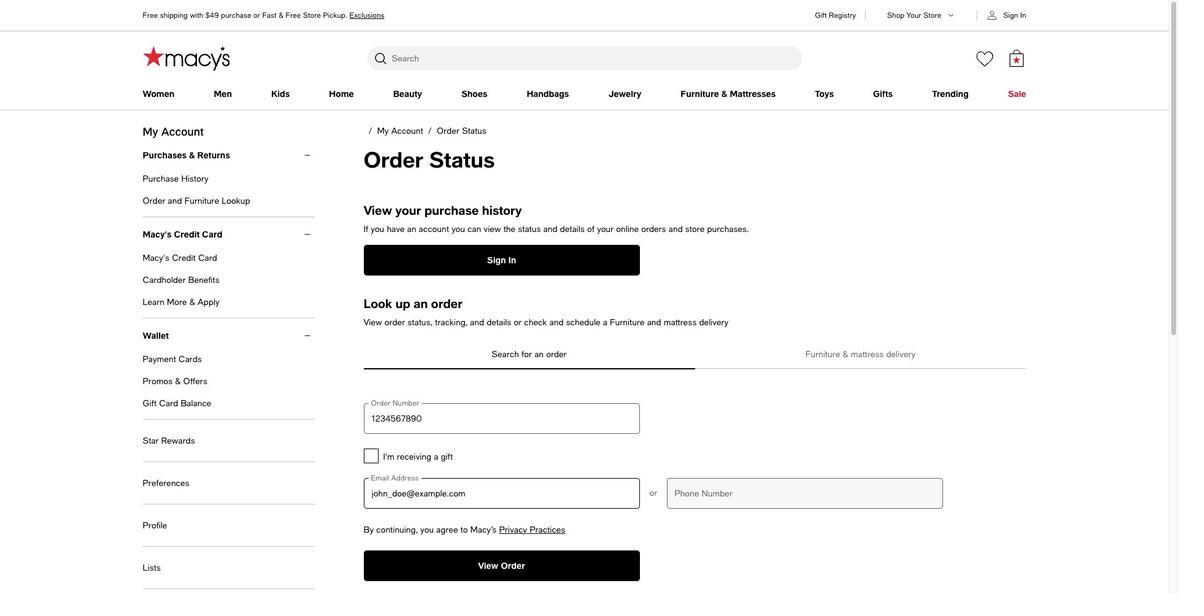 Task type: vqa. For each thing, say whether or not it's contained in the screenshot.
Search 'text field'
yes



Task type: locate. For each thing, give the bounding box(es) containing it.
1 open image from the top
[[300, 227, 315, 242]]

search large image
[[373, 51, 388, 66]]

  email field
[[364, 478, 640, 509]]

main content
[[364, 393, 1027, 581]]

tab list
[[364, 348, 1027, 368]]

open image
[[300, 148, 315, 163]]

1 vertical spatial open image
[[300, 328, 315, 343]]

0 vertical spatial open image
[[300, 227, 315, 242]]

  text field
[[364, 403, 640, 434]]

Search text field
[[367, 46, 802, 71]]

shopping bag has 0 items image
[[1008, 49, 1025, 67]]

  telephone field
[[667, 478, 944, 509]]

open image
[[300, 227, 315, 242], [300, 328, 315, 343]]



Task type: describe. For each thing, give the bounding box(es) containing it.
2 open image from the top
[[300, 328, 315, 343]]

I'm receiving a gift checkbox
[[364, 449, 378, 463]]



